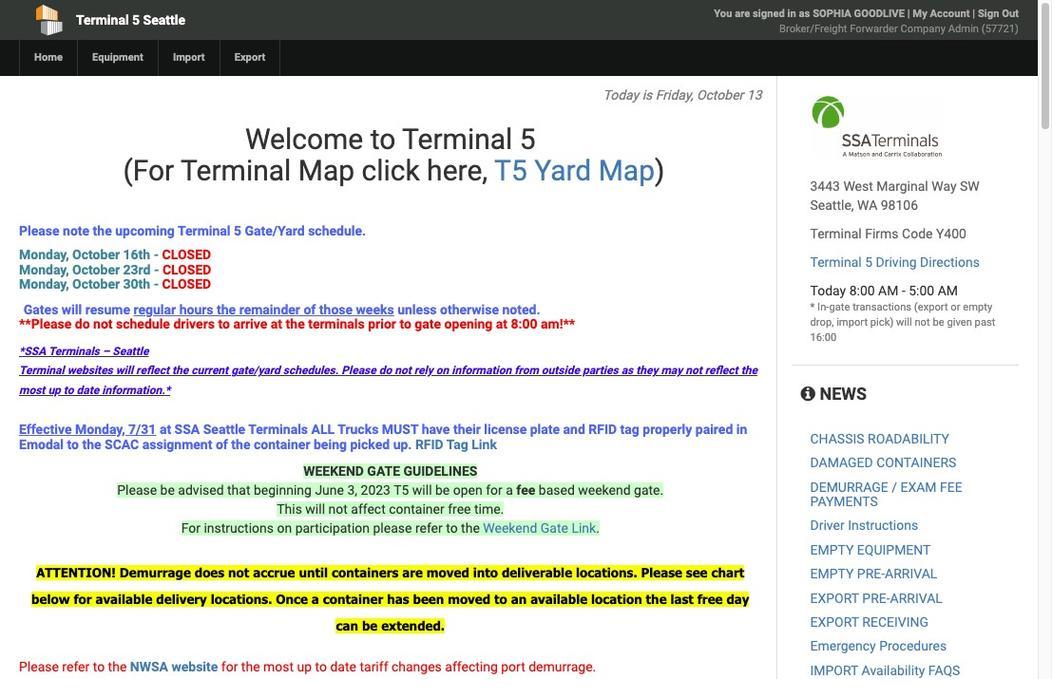 Task type: vqa. For each thing, say whether or not it's contained in the screenshot.
the *ssa
yes



Task type: locate. For each thing, give the bounding box(es) containing it.
reflect up information.*
[[136, 365, 169, 378]]

see
[[686, 566, 708, 581]]

accrue
[[253, 566, 295, 581]]

tariff
[[360, 660, 388, 675]]

1 horizontal spatial available
[[531, 592, 588, 607]]

the down time.
[[461, 521, 480, 536]]

1 horizontal spatial locations.
[[576, 566, 637, 581]]

0 horizontal spatial available
[[95, 592, 153, 607]]

0 horizontal spatial am
[[878, 283, 899, 299]]

0 horizontal spatial 8:00
[[511, 317, 538, 332]]

seattle up 'import'
[[143, 12, 185, 28]]

be left advised
[[160, 483, 175, 498]]

terminal 5 driving directions
[[810, 255, 980, 270]]

1 horizontal spatial |
[[973, 8, 975, 20]]

pre- down empty pre-arrival link
[[863, 591, 890, 606]]

on down this
[[277, 521, 292, 536]]

gate up 'import'
[[829, 301, 850, 314]]

locations. down does
[[211, 592, 272, 607]]

at
[[271, 317, 282, 332], [496, 317, 508, 332], [160, 422, 171, 437]]

not up –
[[93, 317, 113, 332]]

please right schedules.
[[342, 365, 376, 378]]

today up in-
[[810, 283, 846, 299]]

arrival down equipment on the right of page
[[885, 567, 938, 582]]

the
[[93, 223, 112, 239], [217, 302, 236, 317], [286, 317, 305, 332], [172, 365, 188, 378], [741, 365, 758, 378], [82, 437, 101, 452], [231, 437, 250, 452], [461, 521, 480, 536], [646, 592, 667, 607], [108, 660, 127, 675], [241, 660, 260, 675]]

0 horizontal spatial up
[[48, 384, 61, 397]]

to right "welcome"
[[370, 123, 396, 156]]

moved up been
[[427, 566, 469, 581]]

gate inside today                                                                                                                                                                                                                                                                                                                                                                                                                                                                                                                                                                                                                                                                                                           8:00 am - 5:00 am * in-gate transactions (export or empty drop, import pick) will not be given past 16:00
[[829, 301, 850, 314]]

date down "websites"
[[77, 384, 99, 397]]

a inside weekend gate guidelines please be advised that beginning june 3, 2023 t5 will be open for a fee based weekend gate. this will not affect container free time. for instructions on participation please refer to the weekend gate link .
[[506, 483, 513, 498]]

october left 23rd on the top of the page
[[72, 262, 120, 277]]

to inside *ssa terminals – seattle terminal websites will reflect the current gate/yard schedules. please do not rely on information from outside parties as they may not reflect the most up to date information.*
[[64, 384, 74, 397]]

1 vertical spatial 8:00
[[511, 317, 538, 332]]

| left sign
[[973, 8, 975, 20]]

has
[[387, 592, 409, 607]]

1 vertical spatial do
[[379, 365, 392, 378]]

0 vertical spatial export
[[810, 591, 859, 606]]

export pre-arrival link
[[810, 591, 943, 606]]

1 | from the left
[[908, 8, 910, 20]]

0 horizontal spatial locations.
[[211, 592, 272, 607]]

open
[[453, 483, 483, 498]]

please
[[19, 223, 60, 239], [342, 365, 376, 378], [117, 483, 157, 498], [641, 566, 683, 581], [19, 660, 59, 675]]

picked
[[350, 437, 390, 452]]

will
[[62, 302, 82, 317], [896, 317, 912, 329], [116, 365, 133, 378], [412, 483, 432, 498], [305, 502, 325, 517]]

refer inside weekend gate guidelines please be advised that beginning june 3, 2023 t5 will be open for a fee based weekend gate. this will not affect container free time. for instructions on participation please refer to the weekend gate link .
[[415, 521, 443, 536]]

0 vertical spatial today
[[603, 87, 639, 103]]

1 horizontal spatial terminals
[[248, 422, 308, 437]]

1 reflect from the left
[[136, 365, 169, 378]]

7/31
[[128, 422, 156, 437]]

container
[[254, 437, 310, 452], [389, 502, 445, 517], [323, 592, 383, 607]]

0 horizontal spatial a
[[312, 592, 319, 607]]

1 horizontal spatial are
[[735, 8, 750, 20]]

a left fee
[[506, 483, 513, 498]]

0 vertical spatial do
[[75, 317, 90, 332]]

weekend
[[483, 521, 537, 536]]

can
[[336, 619, 358, 634]]

on
[[436, 365, 449, 378], [277, 521, 292, 536]]

t5
[[494, 154, 527, 187], [394, 483, 409, 498]]

not inside weekend gate guidelines please be advised that beginning june 3, 2023 t5 will be open for a fee based weekend gate. this will not affect container free time. for instructions on participation please refer to the weekend gate link .
[[328, 502, 348, 517]]

8:00 left am!**
[[511, 317, 538, 332]]

please left note
[[19, 223, 60, 239]]

2 horizontal spatial container
[[389, 502, 445, 517]]

to down "websites"
[[64, 384, 74, 397]]

0 vertical spatial container
[[254, 437, 310, 452]]

be right can
[[362, 619, 378, 634]]

1 horizontal spatial a
[[506, 483, 513, 498]]

prior
[[368, 317, 396, 332]]

1 horizontal spatial t5
[[494, 154, 527, 187]]

transactions
[[853, 301, 912, 314]]

monday,
[[19, 248, 69, 263], [19, 262, 69, 277], [19, 277, 69, 292], [75, 422, 125, 437]]

equipment
[[92, 51, 143, 64]]

of right ssa at left bottom
[[216, 437, 228, 452]]

into
[[473, 566, 498, 581]]

given
[[947, 317, 972, 329]]

0 vertical spatial free
[[448, 502, 471, 517]]

to
[[370, 123, 396, 156], [218, 317, 230, 332], [400, 317, 411, 332], [64, 384, 74, 397], [67, 437, 79, 452], [446, 521, 458, 536], [494, 592, 507, 607], [93, 660, 105, 675], [315, 660, 327, 675]]

schedule
[[116, 317, 170, 332]]

container left all
[[254, 437, 310, 452]]

the right 'hours'
[[217, 302, 236, 317]]

do left 'rely'
[[379, 365, 392, 378]]

empty down driver
[[810, 543, 854, 558]]

1 vertical spatial gate
[[415, 317, 441, 332]]

locations. up "location"
[[576, 566, 637, 581]]

for inside attention! demurrage does not accrue until containers are moved into deliverable locations. please see chart below for available delivery locations. once a container has been moved to an available location the last free day can be extended.
[[74, 592, 92, 607]]

up up the effective
[[48, 384, 61, 397]]

0 vertical spatial empty
[[810, 543, 854, 558]]

0 vertical spatial as
[[799, 8, 810, 20]]

signed
[[753, 8, 785, 20]]

all
[[311, 422, 335, 437]]

0 horizontal spatial at
[[160, 422, 171, 437]]

0 vertical spatial date
[[77, 384, 99, 397]]

1 horizontal spatial most
[[263, 660, 294, 675]]

0 horizontal spatial rfid
[[415, 437, 444, 452]]

5:00
[[909, 283, 935, 299]]

affect
[[351, 502, 386, 517]]

are inside you are signed in as sophia goodlive | my account | sign out broker/freight forwarder company admin (57721)
[[735, 8, 750, 20]]

most down *ssa
[[19, 384, 45, 397]]

2 map from the left
[[599, 154, 655, 187]]

0 horizontal spatial refer
[[62, 660, 90, 675]]

free left day
[[698, 592, 723, 607]]

are up the has
[[402, 566, 423, 581]]

1 vertical spatial free
[[698, 592, 723, 607]]

terminals
[[48, 345, 100, 359], [248, 422, 308, 437]]

1 horizontal spatial container
[[323, 592, 383, 607]]

1 vertical spatial for
[[74, 592, 92, 607]]

2 closed from the top
[[162, 262, 211, 277]]

y400
[[936, 226, 967, 241]]

of left those
[[304, 302, 316, 317]]

in
[[788, 8, 796, 20], [737, 422, 748, 437]]

today left is
[[603, 87, 639, 103]]

will down 'june'
[[305, 502, 325, 517]]

date inside *ssa terminals – seattle terminal websites will reflect the current gate/yard schedules. please do not rely on information from outside parties as they may not reflect the most up to date information.*
[[77, 384, 99, 397]]

1 export from the top
[[810, 591, 859, 606]]

please up last
[[641, 566, 683, 581]]

1 vertical spatial export
[[810, 615, 859, 630]]

0 vertical spatial 8:00
[[850, 283, 875, 299]]

not right does
[[228, 566, 249, 581]]

rfid tag link
[[415, 437, 500, 452]]

1 vertical spatial as
[[621, 365, 633, 378]]

0 horizontal spatial terminals
[[48, 345, 100, 359]]

the left current
[[172, 365, 188, 378]]

terminal inside *ssa terminals – seattle terminal websites will reflect the current gate/yard schedules. please do not rely on information from outside parties as they may not reflect the most up to date information.*
[[19, 365, 64, 378]]

june
[[315, 483, 344, 498]]

be
[[933, 317, 945, 329], [160, 483, 175, 498], [435, 483, 450, 498], [362, 619, 378, 634]]

1 vertical spatial moved
[[448, 592, 491, 607]]

to left tariff
[[315, 660, 327, 675]]

effective
[[19, 422, 72, 437]]

16th
[[123, 248, 150, 263]]

1 horizontal spatial refer
[[415, 521, 443, 536]]

1 horizontal spatial 8:00
[[850, 283, 875, 299]]

t5 left yard
[[494, 154, 527, 187]]

up.
[[393, 437, 412, 452]]

friday,
[[656, 87, 693, 103]]

am up or on the top right
[[938, 283, 958, 299]]

0 horizontal spatial container
[[254, 437, 310, 452]]

be down (export
[[933, 317, 945, 329]]

not up participation
[[328, 502, 348, 517]]

5 right here, at left
[[520, 123, 536, 156]]

today for today                                                                                                                                                                                                                                                                                                                                                                                                                                                                                                                                                                                                                                                                                                           8:00 am - 5:00 am * in-gate transactions (export or empty drop, import pick) will not be given past 16:00
[[810, 283, 846, 299]]

arrival up receiving at the right of the page
[[890, 591, 943, 606]]

will right pick)
[[896, 317, 912, 329]]

roadability
[[868, 431, 950, 447]]

1 horizontal spatial for
[[221, 660, 238, 675]]

weekend
[[578, 483, 631, 498]]

must
[[382, 422, 418, 437]]

- right 30th
[[154, 277, 159, 292]]

0 vertical spatial on
[[436, 365, 449, 378]]

will right gates on the top left of page
[[62, 302, 82, 317]]

5 up equipment
[[132, 12, 140, 28]]

1 horizontal spatial at
[[271, 317, 282, 332]]

0 vertical spatial a
[[506, 483, 513, 498]]

gate inside gates will resume regular hours the remainder of those weeks unless otherwise noted. **please do not schedule drivers to arrive at the terminals prior to gate opening at 8:00 am!**
[[415, 317, 441, 332]]

| left my
[[908, 8, 910, 20]]

rfid right up.
[[415, 437, 444, 452]]

free down open
[[448, 502, 471, 517]]

seattle right –
[[112, 345, 149, 359]]

0 horizontal spatial do
[[75, 317, 90, 332]]

0 horizontal spatial are
[[402, 566, 423, 581]]

2 vertical spatial for
[[221, 660, 238, 675]]

8:00 inside gates will resume regular hours the remainder of those weeks unless otherwise noted. **please do not schedule drivers to arrive at the terminals prior to gate opening at 8:00 am!**
[[511, 317, 538, 332]]

please inside please note the upcoming terminal 5 gate/yard schedule. monday, october 16th - closed monday, october 23rd - closed monday, october 30th - closed
[[19, 223, 60, 239]]

map
[[298, 154, 355, 187], [599, 154, 655, 187]]

the inside attention! demurrage does not accrue until containers are moved into deliverable locations. please see chart below for available delivery locations. once a container has been moved to an available location the last free day can be extended.
[[646, 592, 667, 607]]

be inside today                                                                                                                                                                                                                                                                                                                                                                                                                                                                                                                                                                                                                                                                                                           8:00 am - 5:00 am * in-gate transactions (export or empty drop, import pick) will not be given past 16:00
[[933, 317, 945, 329]]

gate
[[829, 301, 850, 314], [415, 317, 441, 332]]

today for today is friday, october 13
[[603, 87, 639, 103]]

day
[[727, 592, 750, 607]]

0 vertical spatial gate
[[829, 301, 850, 314]]

0 vertical spatial locations.
[[576, 566, 637, 581]]

available down demurrage
[[95, 592, 153, 607]]

1 vertical spatial terminals
[[248, 422, 308, 437]]

1 vertical spatial on
[[277, 521, 292, 536]]

emergency procedures link
[[810, 639, 947, 654]]

container up please
[[389, 502, 445, 517]]

t5 right 2023
[[394, 483, 409, 498]]

1 empty from the top
[[810, 543, 854, 558]]

empty
[[810, 543, 854, 558], [810, 567, 854, 582]]

at right arrive
[[271, 317, 282, 332]]

1 vertical spatial arrival
[[890, 591, 943, 606]]

1 horizontal spatial date
[[330, 660, 356, 675]]

here,
[[427, 154, 488, 187]]

attention! demurrage does not accrue until containers are moved into deliverable locations. please see chart below for available delivery locations. once a container has been moved to an available location the last free day can be extended.
[[31, 566, 750, 634]]

container inside weekend gate guidelines please be advised that beginning june 3, 2023 t5 will be open for a fee based weekend gate. this will not affect container free time. for instructions on participation please refer to the weekend gate link .
[[389, 502, 445, 517]]

of inside gates will resume regular hours the remainder of those weeks unless otherwise noted. **please do not schedule drivers to arrive at the terminals prior to gate opening at 8:00 am!**
[[304, 302, 316, 317]]

1 horizontal spatial of
[[304, 302, 316, 317]]

the left terminals
[[286, 317, 305, 332]]

seattle for at
[[203, 422, 245, 437]]

1 horizontal spatial gate
[[829, 301, 850, 314]]

terminal 5 seattle image
[[810, 95, 943, 158]]

the right note
[[93, 223, 112, 239]]

1 vertical spatial a
[[312, 592, 319, 607]]

0 vertical spatial of
[[304, 302, 316, 317]]

1 horizontal spatial rfid
[[589, 422, 617, 437]]

rfid tag link link
[[415, 437, 500, 452]]

refer right please
[[415, 521, 443, 536]]

link inside weekend gate guidelines please be advised that beginning june 3, 2023 t5 will be open for a fee based weekend gate. this will not affect container free time. for instructions on participation please refer to the weekend gate link .
[[572, 521, 596, 536]]

0 horizontal spatial map
[[298, 154, 355, 187]]

drop,
[[810, 317, 834, 329]]

sophia
[[813, 8, 852, 20]]

will up information.*
[[116, 365, 133, 378]]

0 horizontal spatial reflect
[[136, 365, 169, 378]]

0 horizontal spatial link
[[472, 437, 497, 452]]

1 horizontal spatial in
[[788, 8, 796, 20]]

0 horizontal spatial gate
[[415, 317, 441, 332]]

on inside *ssa terminals – seattle terminal websites will reflect the current gate/yard schedules. please do not rely on information from outside parties as they may not reflect the most up to date information.*
[[436, 365, 449, 378]]

0 vertical spatial arrival
[[885, 567, 938, 582]]

license
[[484, 422, 527, 437]]

in inside at ssa seattle terminals all trucks must have their license plate and rfid tag properly paired in emodal to the scac assignment of the container being picked up.
[[737, 422, 748, 437]]

today inside today                                                                                                                                                                                                                                                                                                                                                                                                                                                                                                                                                                                                                                                                                                           8:00 am - 5:00 am * in-gate transactions (export or empty drop, import pick) will not be given past 16:00
[[810, 283, 846, 299]]

0 vertical spatial up
[[48, 384, 61, 397]]

13
[[747, 87, 762, 103]]

will down guidelines on the left of page
[[412, 483, 432, 498]]

the left last
[[646, 592, 667, 607]]

in right paired
[[737, 422, 748, 437]]

import
[[810, 663, 859, 678]]

at right "opening"
[[496, 317, 508, 332]]

rfid inside at ssa seattle terminals all trucks must have their license plate and rfid tag properly paired in emodal to the scac assignment of the container being picked up.
[[589, 422, 617, 437]]

once
[[276, 592, 308, 607]]

based
[[539, 483, 575, 498]]

0 vertical spatial t5
[[494, 154, 527, 187]]

map up the schedule.
[[298, 154, 355, 187]]

0 horizontal spatial of
[[216, 437, 228, 452]]

0 horizontal spatial in
[[737, 422, 748, 437]]

date left tariff
[[330, 660, 356, 675]]

my account link
[[913, 8, 970, 20]]

map right yard
[[599, 154, 655, 187]]

0 vertical spatial most
[[19, 384, 45, 397]]

0 vertical spatial moved
[[427, 566, 469, 581]]

0 horizontal spatial |
[[908, 8, 910, 20]]

for up time.
[[486, 483, 503, 498]]

paired
[[696, 422, 733, 437]]

2 vertical spatial seattle
[[203, 422, 245, 437]]

1 horizontal spatial map
[[599, 154, 655, 187]]

below
[[31, 592, 70, 607]]

are
[[735, 8, 750, 20], [402, 566, 423, 581]]

1 vertical spatial date
[[330, 660, 356, 675]]

terminals inside at ssa seattle terminals all trucks must have their license plate and rfid tag properly paired in emodal to the scac assignment of the container being picked up.
[[248, 422, 308, 437]]

of inside at ssa seattle terminals all trucks must have their license plate and rfid tag properly paired in emodal to the scac assignment of the container being picked up.
[[216, 437, 228, 452]]

as left they
[[621, 365, 633, 378]]

as up broker/freight
[[799, 8, 810, 20]]

1 vertical spatial empty
[[810, 567, 854, 582]]

chassis roadability link
[[810, 431, 950, 447]]

1 vertical spatial in
[[737, 422, 748, 437]]

1 vertical spatial t5
[[394, 483, 409, 498]]

for inside weekend gate guidelines please be advised that beginning june 3, 2023 t5 will be open for a fee based weekend gate. this will not affect container free time. for instructions on participation please refer to the weekend gate link .
[[486, 483, 503, 498]]

1 vertical spatial link
[[572, 521, 596, 536]]

gate.
[[634, 483, 664, 498]]

1 horizontal spatial am
[[938, 283, 958, 299]]

- left 5:00
[[902, 283, 906, 299]]

seattle inside *ssa terminals – seattle terminal websites will reflect the current gate/yard schedules. please do not rely on information from outside parties as they may not reflect the most up to date information.*
[[112, 345, 149, 359]]

gate left "opening"
[[415, 317, 441, 332]]

1 vertical spatial container
[[389, 502, 445, 517]]

most down once
[[263, 660, 294, 675]]

1 horizontal spatial link
[[572, 521, 596, 536]]

terminals
[[308, 317, 365, 332]]

are right 'you'
[[735, 8, 750, 20]]

export up export receiving link
[[810, 591, 859, 606]]

to down open
[[446, 521, 458, 536]]

t5 inside welcome to terminal 5 (for terminal map click here, t5 yard map )
[[494, 154, 527, 187]]

0 vertical spatial for
[[486, 483, 503, 498]]

a right once
[[312, 592, 319, 607]]

will inside today                                                                                                                                                                                                                                                                                                                                                                                                                                                                                                                                                                                                                                                                                                           8:00 am - 5:00 am * in-gate transactions (export or empty drop, import pick) will not be given past 16:00
[[896, 317, 912, 329]]

account
[[930, 8, 970, 20]]

0 vertical spatial in
[[788, 8, 796, 20]]

up down once
[[297, 660, 312, 675]]

1 horizontal spatial on
[[436, 365, 449, 378]]

1 vertical spatial today
[[810, 283, 846, 299]]

most
[[19, 384, 45, 397], [263, 660, 294, 675]]

receiving
[[863, 615, 929, 630]]

1 horizontal spatial as
[[799, 8, 810, 20]]

damaged
[[810, 456, 873, 471]]

link right gate
[[572, 521, 596, 536]]

container up can
[[323, 592, 383, 607]]

closed
[[162, 248, 211, 263], [162, 262, 211, 277], [162, 277, 211, 292]]

schedules.
[[283, 365, 339, 378]]

1 vertical spatial seattle
[[112, 345, 149, 359]]

2 reflect from the left
[[705, 365, 738, 378]]

the inside please note the upcoming terminal 5 gate/yard schedule. monday, october 16th - closed monday, october 23rd - closed monday, october 30th - closed
[[93, 223, 112, 239]]

1 horizontal spatial reflect
[[705, 365, 738, 378]]

not
[[93, 317, 113, 332], [915, 317, 930, 329], [395, 365, 411, 378], [686, 365, 702, 378], [328, 502, 348, 517], [228, 566, 249, 581]]

*
[[810, 301, 815, 314]]

export
[[234, 51, 266, 64]]

free inside weekend gate guidelines please be advised that beginning june 3, 2023 t5 will be open for a fee based weekend gate. this will not affect container free time. for instructions on participation please refer to the weekend gate link .
[[448, 502, 471, 517]]

to inside attention! demurrage does not accrue until containers are moved into deliverable locations. please see chart below for available delivery locations. once a container has been moved to an available location the last free day can be extended.
[[494, 592, 507, 607]]

seattle right ssa at left bottom
[[203, 422, 245, 437]]

1 horizontal spatial today
[[810, 283, 846, 299]]

2023
[[361, 483, 391, 498]]

0 vertical spatial are
[[735, 8, 750, 20]]

0 horizontal spatial t5
[[394, 483, 409, 498]]

home
[[34, 51, 63, 64]]

info circle image
[[801, 386, 816, 403]]

to right emodal
[[67, 437, 79, 452]]

container inside attention! demurrage does not accrue until containers are moved into deliverable locations. please see chart below for available delivery locations. once a container has been moved to an available location the last free day can be extended.
[[323, 592, 383, 607]]

to left an
[[494, 592, 507, 607]]

rfid left tag
[[589, 422, 617, 437]]

|
[[908, 8, 910, 20], [973, 8, 975, 20]]

0 horizontal spatial most
[[19, 384, 45, 397]]

5 left 'gate/yard'
[[234, 223, 242, 239]]

8:00 up transactions
[[850, 283, 875, 299]]

for right "website"
[[221, 660, 238, 675]]

1 horizontal spatial do
[[379, 365, 392, 378]]

demurrage
[[810, 480, 889, 495]]

moved down into
[[448, 592, 491, 607]]

seattle inside at ssa seattle terminals all trucks must have their license plate and rfid tag properly paired in emodal to the scac assignment of the container being picked up.
[[203, 422, 245, 437]]

west
[[844, 179, 874, 194]]

.
[[596, 521, 600, 536]]

0 horizontal spatial today
[[603, 87, 639, 103]]

most inside *ssa terminals – seattle terminal websites will reflect the current gate/yard schedules. please do not rely on information from outside parties as they may not reflect the most up to date information.*
[[19, 384, 45, 397]]

2 export from the top
[[810, 615, 859, 630]]

an
[[511, 592, 527, 607]]



Task type: describe. For each thing, give the bounding box(es) containing it.
1 available from the left
[[95, 592, 153, 607]]

be inside attention! demurrage does not accrue until containers are moved into deliverable locations. please see chart below for available delivery locations. once a container has been moved to an available location the last free day can be extended.
[[362, 619, 378, 634]]

at ssa seattle terminals all trucks must have their license plate and rfid tag properly paired in emodal to the scac assignment of the container being picked up.
[[19, 422, 748, 452]]

(export
[[914, 301, 948, 314]]

please inside *ssa terminals – seattle terminal websites will reflect the current gate/yard schedules. please do not rely on information from outside parties as they may not reflect the most up to date information.*
[[342, 365, 376, 378]]

in-
[[818, 301, 829, 314]]

1 map from the left
[[298, 154, 355, 187]]

in inside you are signed in as sophia goodlive | my account | sign out broker/freight forwarder company admin (57721)
[[788, 8, 796, 20]]

availability
[[862, 663, 925, 678]]

october left 13
[[697, 87, 744, 103]]

seattle for terminal
[[143, 12, 185, 28]]

containers
[[877, 456, 957, 471]]

news
[[816, 384, 867, 404]]

to right prior
[[400, 317, 411, 332]]

guidelines
[[404, 464, 478, 479]]

you are signed in as sophia goodlive | my account | sign out broker/freight forwarder company admin (57721)
[[714, 8, 1019, 35]]

been
[[413, 592, 444, 607]]

(for
[[123, 154, 174, 187]]

terminal firms code y400
[[810, 226, 967, 241]]

equipment link
[[77, 40, 158, 76]]

chassis roadability damaged containers demurrage / exam fee payments driver instructions empty equipment empty pre-arrival export pre-arrival export receiving emergency procedures import availability faqs
[[810, 431, 963, 678]]

1 vertical spatial up
[[297, 660, 312, 675]]

as inside you are signed in as sophia goodlive | my account | sign out broker/freight forwarder company admin (57721)
[[799, 8, 810, 20]]

please down below
[[19, 660, 59, 675]]

welcome to terminal 5 (for terminal map click here, t5 yard map )
[[116, 123, 665, 187]]

upcoming
[[115, 223, 175, 239]]

noted.
[[502, 302, 540, 317]]

damaged containers link
[[810, 456, 957, 471]]

the up that
[[231, 437, 250, 452]]

october up resume
[[72, 277, 120, 292]]

please inside attention! demurrage does not accrue until containers are moved into deliverable locations. please see chart below for available delivery locations. once a container has been moved to an available location the last free day can be extended.
[[641, 566, 683, 581]]

be down guidelines on the left of page
[[435, 483, 450, 498]]

trucks
[[338, 422, 379, 437]]

emodal
[[19, 437, 64, 452]]

they
[[636, 365, 658, 378]]

does
[[195, 566, 224, 581]]

containers
[[332, 566, 399, 581]]

may
[[661, 365, 683, 378]]

1 vertical spatial refer
[[62, 660, 90, 675]]

5 inside welcome to terminal 5 (for terminal map click here, t5 yard map )
[[520, 123, 536, 156]]

remainder
[[239, 302, 300, 317]]

procedures
[[880, 639, 947, 654]]

out
[[1002, 8, 1019, 20]]

- inside today                                                                                                                                                                                                                                                                                                                                                                                                                                                                                                                                                                                                                                                                                                           8:00 am - 5:00 am * in-gate transactions (export or empty drop, import pick) will not be given past 16:00
[[902, 283, 906, 299]]

empty equipment link
[[810, 543, 931, 558]]

please
[[373, 521, 412, 536]]

up inside *ssa terminals – seattle terminal websites will reflect the current gate/yard schedules. please do not rely on information from outside parties as they may not reflect the most up to date information.*
[[48, 384, 61, 397]]

container inside at ssa seattle terminals all trucks must have their license plate and rfid tag properly paired in emodal to the scac assignment of the container being picked up.
[[254, 437, 310, 452]]

weeks
[[356, 302, 394, 317]]

1 vertical spatial most
[[263, 660, 294, 675]]

not inside gates will resume regular hours the remainder of those weeks unless otherwise noted. **please do not schedule drivers to arrive at the terminals prior to gate opening at 8:00 am!**
[[93, 317, 113, 332]]

2 empty from the top
[[810, 567, 854, 582]]

0 vertical spatial link
[[472, 437, 497, 452]]

gate/yard
[[245, 223, 305, 239]]

to inside weekend gate guidelines please be advised that beginning june 3, 2023 t5 will be open for a fee based weekend gate. this will not affect container free time. for instructions on participation please refer to the weekend gate link .
[[446, 521, 458, 536]]

import availability faqs link
[[810, 663, 961, 678]]

- right 23rd on the top of the page
[[154, 262, 159, 277]]

to inside at ssa seattle terminals all trucks must have their license plate and rfid tag properly paired in emodal to the scac assignment of the container being picked up.
[[67, 437, 79, 452]]

outside
[[542, 365, 580, 378]]

2 available from the left
[[531, 592, 588, 607]]

today is friday, october 13
[[603, 87, 762, 103]]

0 vertical spatial pre-
[[857, 567, 885, 582]]

parties
[[583, 365, 619, 378]]

terminal inside please note the upcoming terminal 5 gate/yard schedule. monday, october 16th - closed monday, october 23rd - closed monday, october 30th - closed
[[178, 223, 231, 239]]

export link
[[219, 40, 280, 76]]

unless
[[398, 302, 437, 317]]

resume
[[85, 302, 130, 317]]

will inside gates will resume regular hours the remainder of those weeks unless otherwise noted. **please do not schedule drivers to arrive at the terminals prior to gate opening at 8:00 am!**
[[62, 302, 82, 317]]

do inside gates will resume regular hours the remainder of those weeks unless otherwise noted. **please do not schedule drivers to arrive at the terminals prior to gate opening at 8:00 am!**
[[75, 317, 90, 332]]

last
[[671, 592, 694, 607]]

2 horizontal spatial at
[[496, 317, 508, 332]]

weekend gate link link
[[483, 521, 596, 536]]

properly
[[643, 422, 692, 437]]

free inside attention! demurrage does not accrue until containers are moved into deliverable locations. please see chart below for available delivery locations. once a container has been moved to an available location the last free day can be extended.
[[698, 592, 723, 607]]

3 closed from the top
[[162, 277, 211, 292]]

not right may
[[686, 365, 702, 378]]

way
[[932, 179, 957, 194]]

forwarder
[[850, 23, 898, 35]]

not left 'rely'
[[395, 365, 411, 378]]

demurrage.
[[529, 660, 596, 675]]

instructions
[[848, 518, 918, 534]]

will inside *ssa terminals – seattle terminal websites will reflect the current gate/yard schedules. please do not rely on information from outside parties as they may not reflect the most up to date information.*
[[116, 365, 133, 378]]

october down note
[[72, 248, 120, 263]]

t5 inside weekend gate guidelines please be advised that beginning june 3, 2023 t5 will be open for a fee based weekend gate. this will not affect container free time. for instructions on participation please refer to the weekend gate link .
[[394, 483, 409, 498]]

terminals inside *ssa terminals – seattle terminal websites will reflect the current gate/yard schedules. please do not rely on information from outside parties as they may not reflect the most up to date information.*
[[48, 345, 100, 359]]

demurrage / exam fee payments link
[[810, 480, 963, 510]]

import
[[173, 51, 205, 64]]

driving
[[876, 255, 917, 270]]

my
[[913, 8, 928, 20]]

please note the upcoming terminal 5 gate/yard schedule. monday, october 16th - closed monday, october 23rd - closed monday, october 30th - closed
[[19, 223, 366, 292]]

their
[[453, 422, 481, 437]]

to left nwsa
[[93, 660, 105, 675]]

are inside attention! demurrage does not accrue until containers are moved into deliverable locations. please see chart below for available delivery locations. once a container has been moved to an available location the last free day can be extended.
[[402, 566, 423, 581]]

2 | from the left
[[973, 8, 975, 20]]

port
[[501, 660, 525, 675]]

to left arrive
[[218, 317, 230, 332]]

the left scac
[[82, 437, 101, 452]]

information.*
[[102, 384, 170, 397]]

- right 16th
[[154, 248, 159, 263]]

nwsa
[[130, 660, 168, 675]]

participation
[[295, 521, 370, 536]]

the inside weekend gate guidelines please be advised that beginning june 3, 2023 t5 will be open for a fee based weekend gate. this will not affect container free time. for instructions on participation please refer to the weekend gate link .
[[461, 521, 480, 536]]

driver
[[810, 518, 845, 534]]

1 am from the left
[[878, 283, 899, 299]]

driver instructions link
[[810, 518, 918, 534]]

terminal 5 driving directions link
[[810, 255, 980, 270]]

the right "website"
[[241, 660, 260, 675]]

website
[[172, 660, 218, 675]]

23rd
[[123, 262, 151, 277]]

a inside attention! demurrage does not accrue until containers are moved into deliverable locations. please see chart below for available delivery locations. once a container has been moved to an available location the last free day can be extended.
[[312, 592, 319, 607]]

at inside at ssa seattle terminals all trucks must have their license plate and rfid tag properly paired in emodal to the scac assignment of the container being picked up.
[[160, 422, 171, 437]]

plate
[[530, 422, 560, 437]]

company
[[901, 23, 946, 35]]

regular
[[134, 302, 176, 317]]

today                                                                                                                                                                                                                                                                                                                                                                                                                                                                                                                                                                                                                                                                                                           8:00 am - 5:00 am * in-gate transactions (export or empty drop, import pick) will not be given past 16:00
[[810, 283, 996, 344]]

gates
[[24, 302, 58, 317]]

8:00 inside today                                                                                                                                                                                                                                                                                                                                                                                                                                                                                                                                                                                                                                                                                                           8:00 am - 5:00 am * in-gate transactions (export or empty drop, import pick) will not be given past 16:00
[[850, 283, 875, 299]]

faqs
[[929, 663, 961, 678]]

as inside *ssa terminals – seattle terminal websites will reflect the current gate/yard schedules. please do not rely on information from outside parties as they may not reflect the most up to date information.*
[[621, 365, 633, 378]]

this
[[277, 502, 302, 517]]

have
[[422, 422, 450, 437]]

1 closed from the top
[[162, 248, 211, 263]]

sw
[[960, 179, 980, 194]]

2 am from the left
[[938, 283, 958, 299]]

sign
[[978, 8, 1000, 20]]

to inside welcome to terminal 5 (for terminal map click here, t5 yard map )
[[370, 123, 396, 156]]

is
[[642, 87, 652, 103]]

yard
[[534, 154, 592, 187]]

the left nwsa
[[108, 660, 127, 675]]

that
[[227, 483, 251, 498]]

note
[[63, 223, 89, 239]]

not inside attention! demurrage does not accrue until containers are moved into deliverable locations. please see chart below for available delivery locations. once a container has been moved to an available location the last free day can be extended.
[[228, 566, 249, 581]]

click
[[362, 154, 420, 187]]

not inside today                                                                                                                                                                                                                                                                                                                                                                                                                                                                                                                                                                                                                                                                                                           8:00 am - 5:00 am * in-gate transactions (export or empty drop, import pick) will not be given past 16:00
[[915, 317, 930, 329]]

1 vertical spatial pre-
[[863, 591, 890, 606]]

5 left driving
[[865, 255, 873, 270]]

5 inside please note the upcoming terminal 5 gate/yard schedule. monday, october 16th - closed monday, october 23rd - closed monday, october 30th - closed
[[234, 223, 242, 239]]

on inside weekend gate guidelines please be advised that beginning june 3, 2023 t5 will be open for a fee based weekend gate. this will not affect container free time. for instructions on participation please refer to the weekend gate link .
[[277, 521, 292, 536]]

do inside *ssa terminals – seattle terminal websites will reflect the current gate/yard schedules. please do not rely on information from outside parties as they may not reflect the most up to date information.*
[[379, 365, 392, 378]]

welcome
[[245, 123, 363, 156]]

location
[[591, 592, 642, 607]]

otherwise
[[440, 302, 499, 317]]

chassis
[[810, 431, 865, 447]]

please refer to the nwsa website for the most up to date tariff changes affecting port demurrage.
[[19, 660, 596, 675]]

drivers
[[173, 317, 215, 332]]

terminal 5 seattle
[[76, 12, 185, 28]]

past
[[975, 317, 996, 329]]

**please
[[19, 317, 72, 332]]

please inside weekend gate guidelines please be advised that beginning june 3, 2023 t5 will be open for a fee based weekend gate. this will not affect container free time. for instructions on participation please refer to the weekend gate link .
[[117, 483, 157, 498]]

am!**
[[541, 317, 575, 332]]

the right may
[[741, 365, 758, 378]]

pick)
[[871, 317, 894, 329]]



